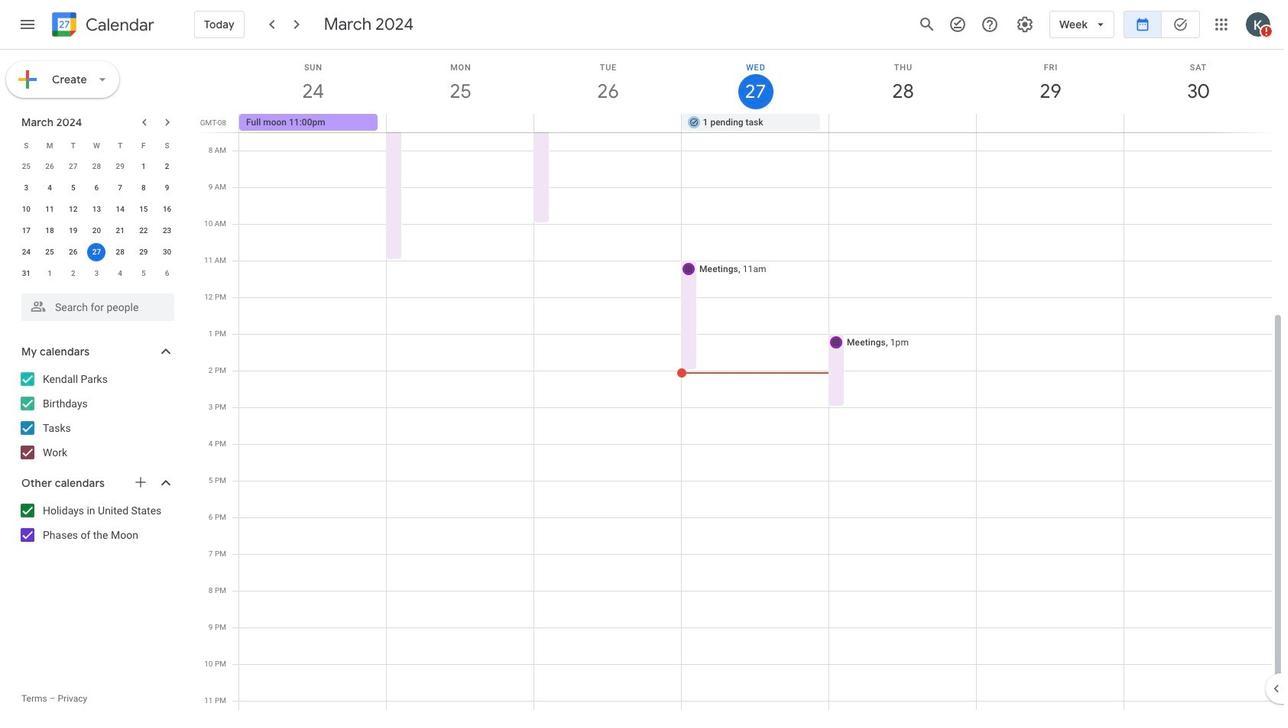 Task type: locate. For each thing, give the bounding box(es) containing it.
2 element
[[158, 157, 176, 176]]

26 element
[[64, 243, 82, 261]]

april 3 element
[[87, 264, 106, 283]]

cell inside the march 2024 grid
[[85, 242, 108, 263]]

calendar element
[[49, 9, 154, 43]]

row group
[[15, 156, 179, 284]]

cell
[[387, 114, 534, 132], [534, 114, 681, 132], [829, 114, 976, 132], [976, 114, 1124, 132], [1124, 114, 1271, 132], [85, 242, 108, 263]]

add other calendars image
[[133, 475, 148, 490]]

february 25 element
[[17, 157, 35, 176]]

8 element
[[134, 179, 153, 197]]

19 element
[[64, 222, 82, 240]]

settings menu image
[[1016, 15, 1034, 34]]

april 5 element
[[134, 264, 153, 283]]

21 element
[[111, 222, 129, 240]]

10 element
[[17, 200, 35, 219]]

row
[[232, 114, 1284, 132], [15, 135, 179, 156], [15, 156, 179, 177], [15, 177, 179, 199], [15, 199, 179, 220], [15, 220, 179, 242], [15, 242, 179, 263], [15, 263, 179, 284]]

february 26 element
[[41, 157, 59, 176]]

main drawer image
[[18, 15, 37, 34]]

27, today element
[[87, 243, 106, 261]]

25 element
[[41, 243, 59, 261]]

grid
[[196, 50, 1284, 710]]

heading
[[83, 16, 154, 34]]

23 element
[[158, 222, 176, 240]]

7 element
[[111, 179, 129, 197]]

12 element
[[64, 200, 82, 219]]

20 element
[[87, 222, 106, 240]]

None search field
[[0, 287, 190, 321]]

6 element
[[87, 179, 106, 197]]

31 element
[[17, 264, 35, 283]]

14 element
[[111, 200, 129, 219]]

17 element
[[17, 222, 35, 240]]

my calendars list
[[3, 367, 190, 465]]

april 1 element
[[41, 264, 59, 283]]

april 4 element
[[111, 264, 129, 283]]



Task type: vqa. For each thing, say whether or not it's contained in the screenshot.
REGION
no



Task type: describe. For each thing, give the bounding box(es) containing it.
march 2024 grid
[[15, 135, 179, 284]]

1 element
[[134, 157, 153, 176]]

30 element
[[158, 243, 176, 261]]

april 2 element
[[64, 264, 82, 283]]

18 element
[[41, 222, 59, 240]]

february 29 element
[[111, 157, 129, 176]]

heading inside calendar element
[[83, 16, 154, 34]]

Search for people text field
[[31, 294, 165, 321]]

other calendars list
[[3, 498, 190, 547]]

13 element
[[87, 200, 106, 219]]

28 element
[[111, 243, 129, 261]]

16 element
[[158, 200, 176, 219]]

22 element
[[134, 222, 153, 240]]

3 element
[[17, 179, 35, 197]]

4 element
[[41, 179, 59, 197]]

february 27 element
[[64, 157, 82, 176]]

29 element
[[134, 243, 153, 261]]

11 element
[[41, 200, 59, 219]]

february 28 element
[[87, 157, 106, 176]]

24 element
[[17, 243, 35, 261]]

5 element
[[64, 179, 82, 197]]

april 6 element
[[158, 264, 176, 283]]

9 element
[[158, 179, 176, 197]]

15 element
[[134, 200, 153, 219]]



